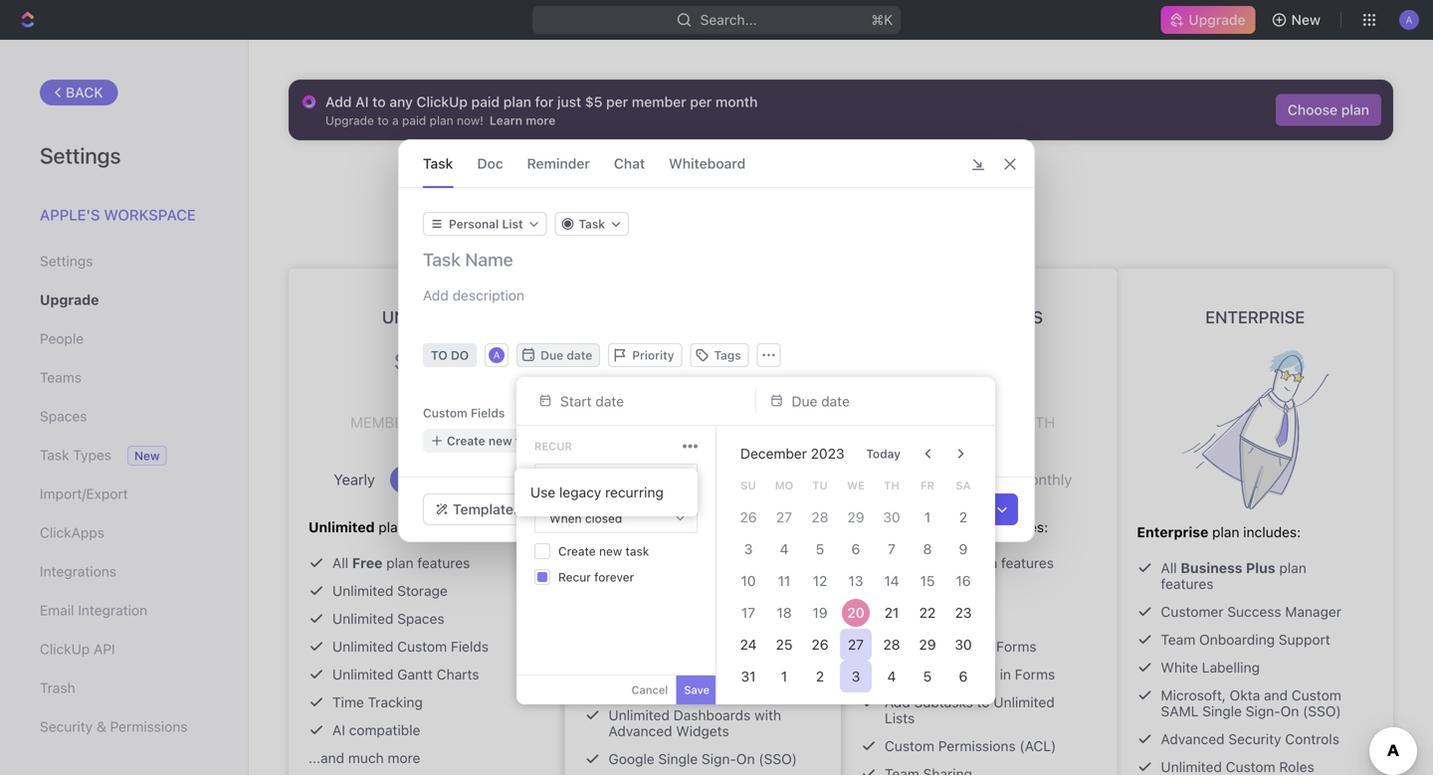 Task type: locate. For each thing, give the bounding box(es) containing it.
includes: up all unlimited plan features at bottom
[[682, 504, 739, 521]]

priority
[[885, 583, 931, 599]]

team onboarding support
[[1161, 632, 1331, 648]]

dialog
[[398, 139, 1035, 543]]

0 horizontal spatial new
[[134, 449, 160, 463]]

features for all free plan features
[[417, 555, 470, 572]]

custom for custom permissions (acl)
[[885, 738, 935, 755]]

member for 19
[[903, 414, 965, 431]]

on
[[1281, 703, 1300, 720], [737, 751, 755, 768]]

spaces
[[40, 408, 87, 425], [397, 611, 445, 627]]

2 settings from the top
[[40, 253, 93, 269]]

teams link
[[40, 361, 208, 395]]

2 vertical spatial plus
[[1247, 560, 1276, 576]]

features up views
[[730, 540, 782, 557]]

doc
[[477, 155, 503, 172]]

clickup inside clickup api link
[[40, 641, 90, 658]]

0 horizontal spatial yearly
[[334, 471, 375, 488]]

0 vertical spatial spaces
[[40, 408, 87, 425]]

december
[[741, 446, 807, 462]]

features up storage
[[417, 555, 470, 572]]

training
[[929, 611, 981, 627]]

0 horizontal spatial ai
[[333, 722, 345, 739]]

unlimited down in in the right of the page
[[994, 694, 1055, 711]]

0 horizontal spatial clickup
[[40, 641, 90, 658]]

1 horizontal spatial sign-
[[1246, 703, 1281, 720]]

1 horizontal spatial plus
[[1001, 307, 1043, 327]]

business plan includes:
[[585, 504, 739, 521]]

to down logic
[[977, 694, 990, 711]]

business down use legacy recurring
[[585, 504, 647, 521]]

unlimited down cancel
[[609, 707, 670, 724]]

timesheets
[[609, 680, 683, 696]]

0 horizontal spatial support
[[935, 583, 987, 599]]

unlimited dashboards with advanced widgets
[[609, 707, 782, 740]]

0 vertical spatial ai
[[356, 94, 369, 110]]

0 vertical spatial new
[[1292, 11, 1321, 28]]

2 horizontal spatial yearly
[[886, 471, 928, 488]]

0 horizontal spatial to
[[373, 94, 386, 110]]

1 horizontal spatial permissions
[[939, 738, 1016, 755]]

business for business plus plan includes:
[[861, 519, 923, 536]]

email integration
[[40, 602, 147, 619]]

unlimited custom fields
[[333, 639, 489, 655]]

0 vertical spatial more
[[526, 114, 556, 127]]

conditional logic in forms
[[885, 667, 1056, 683]]

2 vertical spatial upgrade
[[40, 292, 99, 308]]

apple's workspace
[[40, 206, 196, 224]]

create up recur forever
[[559, 545, 596, 559]]

all for all business plus plan features
[[1161, 560, 1177, 576]]

in
[[1000, 667, 1012, 683]]

0 horizontal spatial spaces
[[40, 408, 87, 425]]

custom inside dialog
[[423, 406, 468, 420]]

plan
[[504, 94, 532, 110], [1342, 102, 1370, 118], [651, 504, 678, 521], [379, 519, 406, 536], [960, 519, 987, 536], [1213, 524, 1240, 541], [699, 540, 726, 557], [386, 555, 414, 572], [971, 555, 998, 572], [1280, 560, 1307, 576]]

0 horizontal spatial on
[[737, 751, 755, 768]]

all unlimited plan features
[[609, 540, 782, 557]]

features for all unlimited plan features
[[730, 540, 782, 557]]

unlimited
[[382, 307, 472, 327], [309, 519, 375, 536], [629, 540, 695, 557], [609, 568, 670, 584], [333, 583, 394, 599], [609, 596, 670, 612], [333, 611, 394, 627], [609, 624, 670, 640], [333, 639, 394, 655], [333, 667, 394, 683], [994, 694, 1055, 711], [609, 707, 670, 724]]

security inside "link"
[[40, 719, 93, 735]]

1 vertical spatial recur
[[559, 571, 591, 584]]

0 vertical spatial single
[[1203, 703, 1243, 720]]

per for 7
[[417, 414, 444, 431]]

forms right in in the right of the page
[[1015, 667, 1056, 683]]

all left task
[[609, 540, 625, 557]]

saml
[[1161, 703, 1199, 720]]

spaces inside settings element
[[40, 408, 87, 425]]

(sso) down 'with'
[[759, 751, 797, 768]]

learn
[[490, 114, 523, 127]]

unlimited up time tracking on the bottom
[[333, 667, 394, 683]]

clickup right any on the left top of the page
[[417, 94, 468, 110]]

upgrade up people
[[40, 292, 99, 308]]

sign- up the advanced security controls
[[1246, 703, 1281, 720]]

(sso) up controls on the bottom of page
[[1303, 703, 1342, 720]]

add inside add subtasks to unlimited lists
[[885, 694, 911, 711]]

single down widgets
[[659, 751, 698, 768]]

member inside the $ 12 member per month
[[627, 399, 689, 416]]

priority support
[[885, 583, 987, 599]]

support
[[935, 583, 987, 599], [1279, 632, 1331, 648]]

0 vertical spatial upgrade link
[[1161, 6, 1256, 34]]

plan up learn
[[504, 94, 532, 110]]

we
[[847, 479, 865, 492]]

on inside microsoft, okta and custom saml single sign-on (sso)
[[1281, 703, 1300, 720]]

to left unleash
[[784, 168, 803, 193]]

month inside the add ai to any clickup paid plan for just $5 per member per month learn more
[[716, 94, 758, 110]]

logic
[[962, 667, 997, 683]]

sign- down widgets
[[702, 751, 737, 768]]

0 vertical spatial recur
[[535, 440, 572, 453]]

compatible
[[349, 722, 421, 739]]

1 horizontal spatial to
[[784, 168, 803, 193]]

1 vertical spatial plus
[[927, 519, 956, 536]]

1 vertical spatial permissions
[[939, 738, 1016, 755]]

ai left any on the left top of the page
[[356, 94, 369, 110]]

$ inside the $ 12 member per month
[[659, 333, 670, 360]]

per inside the $ 12 member per month
[[693, 399, 720, 416]]

business down enterprise plan includes:
[[1181, 560, 1243, 576]]

enterprise image
[[1182, 350, 1329, 510]]

all free plan features
[[333, 555, 470, 572]]

1 horizontal spatial task
[[423, 155, 453, 172]]

more down compatible
[[388, 750, 421, 767]]

upgrade inside settings element
[[40, 292, 99, 308]]

1 vertical spatial clickup
[[40, 641, 90, 658]]

to inside the add ai to any clickup paid plan for just $5 per member per month learn more
[[373, 94, 386, 110]]

permissions inside "link"
[[110, 719, 188, 735]]

yearly up recurring
[[610, 456, 652, 473]]

2 horizontal spatial to
[[977, 694, 990, 711]]

spaces down storage
[[397, 611, 445, 627]]

upgrade link left new button
[[1161, 6, 1256, 34]]

security left &
[[40, 719, 93, 735]]

recurring
[[605, 484, 664, 501]]

1 vertical spatial create
[[559, 545, 596, 559]]

clickup up trash
[[40, 641, 90, 658]]

member inside $ 19 member per month
[[903, 414, 965, 431]]

more inside the add ai to any clickup paid plan for just $5 per member per month learn more
[[526, 114, 556, 127]]

business plus plan includes:
[[861, 519, 1049, 536]]

all inside all business plus plan features
[[1161, 560, 1177, 576]]

plus down create task
[[927, 519, 956, 536]]

1 vertical spatial spaces
[[397, 611, 445, 627]]

date
[[567, 348, 593, 362]]

0 vertical spatial to
[[373, 94, 386, 110]]

0 vertical spatial plus
[[1001, 307, 1043, 327]]

admin
[[885, 611, 926, 627]]

business up priority support
[[905, 555, 967, 572]]

$ left 12
[[659, 333, 670, 360]]

month
[[716, 94, 758, 110], [724, 399, 779, 416], [448, 414, 503, 431], [1001, 414, 1056, 431]]

all up priority
[[885, 555, 901, 572]]

0 horizontal spatial single
[[659, 751, 698, 768]]

plan inside all business plus plan features
[[1280, 560, 1307, 576]]

enterprise for enterprise plan includes:
[[1138, 524, 1209, 541]]

plan up all business plan features
[[960, 519, 987, 536]]

0 horizontal spatial advanced
[[609, 723, 673, 740]]

clickup api
[[40, 641, 115, 658]]

business down th at the bottom of the page
[[861, 519, 923, 536]]

includes: for enterprise plan includes:
[[1244, 524, 1301, 541]]

$ inside $ 19 member per month
[[934, 347, 945, 375]]

enterprise for enterprise
[[1206, 307, 1306, 327]]

task inside settings element
[[40, 447, 69, 463]]

create down fr
[[898, 501, 942, 518]]

all for all free plan features
[[333, 555, 349, 572]]

1 vertical spatial upgrade
[[698, 168, 779, 193]]

1 horizontal spatial more
[[526, 114, 556, 127]]

yearly up unlimited plan includes:
[[334, 471, 375, 488]]

teams down people
[[40, 369, 82, 386]]

unlimited down the free
[[333, 583, 394, 599]]

features up customer
[[1161, 576, 1214, 592]]

unlimited down task
[[609, 568, 670, 584]]

on up controls on the bottom of page
[[1281, 703, 1300, 720]]

unlimited for unlimited teams
[[609, 624, 670, 640]]

0 horizontal spatial more
[[388, 750, 421, 767]]

plan right the choose
[[1342, 102, 1370, 118]]

spaces up task types
[[40, 408, 87, 425]]

0 vertical spatial support
[[935, 583, 987, 599]]

support down manager
[[1279, 632, 1331, 648]]

0 vertical spatial settings
[[40, 142, 121, 168]]

security down microsoft, okta and custom saml single sign-on (sso)
[[1229, 731, 1282, 748]]

customer success manager
[[1161, 604, 1342, 620]]

0 vertical spatial permissions
[[110, 719, 188, 735]]

advanced down saml
[[1161, 731, 1225, 748]]

1 horizontal spatial upgrade
[[698, 168, 779, 193]]

unlimited gantt charts
[[333, 667, 479, 683]]

to left any on the left top of the page
[[373, 94, 386, 110]]

any
[[390, 94, 413, 110]]

recur for recur
[[535, 440, 572, 453]]

2 vertical spatial task
[[945, 501, 976, 518]]

...and much more
[[309, 750, 421, 767]]

2 horizontal spatial $
[[934, 347, 945, 375]]

plan up all business plus plan features
[[1213, 524, 1240, 541]]

0 horizontal spatial task
[[40, 447, 69, 463]]

member left custom fields
[[351, 414, 413, 431]]

member
[[632, 94, 687, 110], [627, 399, 689, 416], [351, 414, 413, 431], [903, 414, 965, 431]]

features down business plus plan includes: in the bottom right of the page
[[1002, 555, 1054, 572]]

new up import/export link
[[134, 449, 160, 463]]

recur down 'create new task'
[[559, 571, 591, 584]]

add left any on the left top of the page
[[326, 94, 352, 110]]

fr
[[921, 479, 935, 492]]

0 vertical spatial task
[[423, 155, 453, 172]]

upgrade left new button
[[1189, 11, 1246, 28]]

teams down unlimited workload analysis
[[674, 624, 716, 640]]

unlimited down unlimited spaces on the left of the page
[[333, 639, 394, 655]]

member right $5 at the left top
[[632, 94, 687, 110]]

white
[[1161, 660, 1199, 676]]

recur up use
[[535, 440, 572, 453]]

unlimited up unlimited teams
[[609, 596, 670, 612]]

member up recurring
[[627, 399, 689, 416]]

1 horizontal spatial ai
[[356, 94, 369, 110]]

0 horizontal spatial $
[[394, 347, 405, 375]]

task for task types
[[40, 447, 69, 463]]

2 horizontal spatial upgrade
[[1189, 11, 1246, 28]]

month inside $ 7 member per month
[[448, 414, 503, 431]]

member inside the add ai to any clickup paid plan for just $5 per member per month learn more
[[632, 94, 687, 110]]

member up today button
[[903, 414, 965, 431]]

1 horizontal spatial single
[[1203, 703, 1243, 720]]

1 vertical spatial new
[[134, 449, 160, 463]]

save
[[684, 684, 710, 697]]

plan inside the add ai to any clickup paid plan for just $5 per member per month learn more
[[504, 94, 532, 110]]

forms up in in the right of the page
[[997, 639, 1037, 655]]

on down 'with'
[[737, 751, 755, 768]]

advanced inside unlimited dashboards with advanced widgets
[[609, 723, 673, 740]]

fields up 'charts'
[[451, 639, 489, 655]]

per inside $ 19 member per month
[[969, 414, 997, 431]]

ai
[[356, 94, 369, 110], [333, 722, 345, 739]]

custom inside microsoft, okta and custom saml single sign-on (sso)
[[1292, 688, 1342, 704]]

plus up 19
[[1001, 307, 1043, 327]]

2 vertical spatial to
[[977, 694, 990, 711]]

whiteboard button
[[669, 140, 746, 187]]

1 horizontal spatial create
[[898, 501, 942, 518]]

fields right 7
[[471, 406, 505, 420]]

0 horizontal spatial permissions
[[110, 719, 188, 735]]

0 horizontal spatial plus
[[927, 519, 956, 536]]

permissions down 'trash' link
[[110, 719, 188, 735]]

per
[[606, 94, 628, 110], [690, 94, 712, 110], [693, 399, 720, 416], [417, 414, 444, 431], [969, 414, 997, 431]]

paid
[[472, 94, 500, 110]]

$ 19 member per month
[[903, 340, 1056, 431]]

search...
[[700, 11, 757, 28]]

single up the advanced security controls
[[1203, 703, 1243, 720]]

2 horizontal spatial plus
[[1247, 560, 1276, 576]]

1 vertical spatial single
[[659, 751, 698, 768]]

more
[[526, 114, 556, 127], [388, 750, 421, 767]]

single
[[1203, 703, 1243, 720], [659, 751, 698, 768]]

includes: up all business plus plan features
[[1244, 524, 1301, 541]]

1 horizontal spatial (sso)
[[1303, 703, 1342, 720]]

to inside add subtasks to unlimited lists
[[977, 694, 990, 711]]

1 vertical spatial (sso)
[[759, 751, 797, 768]]

time
[[333, 694, 364, 711]]

everything
[[886, 168, 985, 193]]

th
[[884, 479, 900, 492]]

lists
[[885, 710, 915, 727]]

plan down business plus plan includes: in the bottom right of the page
[[971, 555, 998, 572]]

1 horizontal spatial teams
[[674, 624, 716, 640]]

settings element
[[0, 40, 249, 776]]

unlimited for unlimited plan includes:
[[309, 519, 375, 536]]

business for business plus
[[916, 307, 997, 327]]

unlimited inside unlimited dashboards with advanced widgets
[[609, 707, 670, 724]]

2 horizontal spatial task
[[945, 501, 976, 518]]

includes: up all free plan features
[[410, 519, 467, 536]]

yearly down today button
[[886, 471, 928, 488]]

add down conditional
[[885, 694, 911, 711]]

$ 7 member per month
[[351, 340, 503, 431]]

(sso)
[[1303, 703, 1342, 720], [759, 751, 797, 768]]

advanced up google
[[609, 723, 673, 740]]

per for 19
[[969, 414, 997, 431]]

month inside $ 19 member per month
[[1001, 414, 1056, 431]]

1 horizontal spatial new
[[1292, 11, 1321, 28]]

0 horizontal spatial security
[[40, 719, 93, 735]]

1 settings from the top
[[40, 142, 121, 168]]

business up 19
[[916, 307, 997, 327]]

new inside settings element
[[134, 449, 160, 463]]

0 vertical spatial (sso)
[[1303, 703, 1342, 720]]

task left types
[[40, 447, 69, 463]]

custom branded forms
[[885, 639, 1037, 655]]

just
[[557, 94, 582, 110]]

api
[[94, 641, 115, 658]]

all for all business plan features
[[885, 555, 901, 572]]

month for 19
[[1001, 414, 1056, 431]]

$ inside $ 7 member per month
[[394, 347, 405, 375]]

advanced
[[609, 723, 673, 740], [1161, 731, 1225, 748]]

email integration link
[[40, 594, 208, 628]]

1 vertical spatial on
[[737, 751, 755, 768]]

doc button
[[477, 140, 503, 187]]

upgrade up "task name" text box at the top of page
[[698, 168, 779, 193]]

white labelling
[[1161, 660, 1260, 676]]

unlimited up the free
[[309, 519, 375, 536]]

upgrade link down settings link
[[40, 283, 208, 317]]

0 vertical spatial add
[[326, 94, 352, 110]]

add
[[326, 94, 352, 110], [885, 694, 911, 711]]

1 horizontal spatial clickup
[[417, 94, 468, 110]]

$ for 12
[[659, 333, 670, 360]]

clickup inside the add ai to any clickup paid plan for just $5 per member per month learn more
[[417, 94, 468, 110]]

all up customer
[[1161, 560, 1177, 576]]

google single sign-on (sso)
[[609, 751, 797, 768]]

permissions
[[110, 719, 188, 735], [939, 738, 1016, 755]]

1 horizontal spatial add
[[885, 694, 911, 711]]

much
[[348, 750, 384, 767]]

settings up apple's
[[40, 142, 121, 168]]

1 vertical spatial support
[[1279, 632, 1331, 648]]

microsoft,
[[1161, 688, 1226, 704]]

create inside button
[[898, 501, 942, 518]]

1 vertical spatial enterprise
[[1138, 524, 1209, 541]]

team
[[1161, 632, 1196, 648]]

plus for business plus
[[1001, 307, 1043, 327]]

0 horizontal spatial add
[[326, 94, 352, 110]]

0 horizontal spatial upgrade link
[[40, 283, 208, 317]]

unlimited up private
[[609, 624, 670, 640]]

new up the choose
[[1292, 11, 1321, 28]]

0 vertical spatial on
[[1281, 703, 1300, 720]]

0 vertical spatial enterprise
[[1206, 307, 1306, 327]]

all for all unlimited plan features
[[609, 540, 625, 557]]

1 horizontal spatial $
[[659, 333, 670, 360]]

chat button
[[614, 140, 645, 187]]

unlimited up 7
[[382, 307, 472, 327]]

back
[[66, 84, 103, 101]]

0 vertical spatial create
[[898, 501, 942, 518]]

0 horizontal spatial create
[[559, 545, 596, 559]]

add inside the add ai to any clickup paid plan for just $5 per member per month learn more
[[326, 94, 352, 110]]

$ left 19
[[934, 347, 945, 375]]

sign-
[[1246, 703, 1281, 720], [702, 751, 737, 768]]

and
[[1265, 688, 1288, 704]]

0 vertical spatial sign-
[[1246, 703, 1281, 720]]

1 vertical spatial fields
[[451, 639, 489, 655]]

Task Name text field
[[423, 248, 1015, 272]]

forms
[[997, 639, 1037, 655], [1015, 667, 1056, 683]]

member inside $ 7 member per month
[[351, 414, 413, 431]]

add subtasks to unlimited lists
[[885, 694, 1055, 727]]

1 vertical spatial add
[[885, 694, 911, 711]]

unlimited for unlimited custom fields
[[333, 639, 394, 655]]

1 horizontal spatial on
[[1281, 703, 1300, 720]]

all left the free
[[333, 555, 349, 572]]

plan up manager
[[1280, 560, 1307, 576]]

support up training
[[935, 583, 987, 599]]

clickapps
[[40, 525, 105, 541]]

0 horizontal spatial sign-
[[702, 751, 737, 768]]

task up business plus plan includes: in the bottom right of the page
[[945, 501, 976, 518]]

settings down apple's
[[40, 253, 93, 269]]

ai down time
[[333, 722, 345, 739]]

yearly for 7
[[334, 471, 375, 488]]

1 vertical spatial settings
[[40, 253, 93, 269]]

unlimited timeline views
[[609, 568, 770, 584]]

0 horizontal spatial teams
[[40, 369, 82, 386]]

task left the doc
[[423, 155, 453, 172]]

plus for business plus plan includes:
[[927, 519, 956, 536]]

unlimited inside add subtasks to unlimited lists
[[994, 694, 1055, 711]]

ai compatible
[[333, 722, 421, 739]]

permissions down add subtasks to unlimited lists
[[939, 738, 1016, 755]]

0 horizontal spatial upgrade
[[40, 292, 99, 308]]

0 vertical spatial clickup
[[417, 94, 468, 110]]

month inside the $ 12 member per month
[[724, 399, 779, 416]]

task for task
[[423, 155, 453, 172]]

7
[[410, 340, 444, 419]]

unlimited down unlimited storage
[[333, 611, 394, 627]]

1 vertical spatial task
[[40, 447, 69, 463]]

per inside $ 7 member per month
[[417, 414, 444, 431]]

month for 7
[[448, 414, 503, 431]]



Task type: describe. For each thing, give the bounding box(es) containing it.
ai inside the add ai to any clickup paid plan for just $5 per member per month learn more
[[356, 94, 369, 110]]

month for 12
[[724, 399, 779, 416]]

(sso) inside microsoft, okta and custom saml single sign-on (sso)
[[1303, 703, 1342, 720]]

custom for custom fields
[[423, 406, 468, 420]]

mo
[[775, 479, 794, 492]]

custom fields
[[423, 406, 505, 420]]

0 vertical spatial forms
[[997, 639, 1037, 655]]

unlimited for unlimited timeline views
[[609, 568, 670, 584]]

new button
[[1264, 4, 1333, 36]]

includes: up all business plan features
[[991, 519, 1049, 536]]

plan down recurring
[[651, 504, 678, 521]]

today
[[867, 447, 901, 461]]

workload
[[674, 596, 734, 612]]

Due date text field
[[792, 393, 950, 409]]

conditional
[[885, 667, 958, 683]]

security & permissions link
[[40, 710, 208, 744]]

includes: for unlimited plan includes:
[[410, 519, 467, 536]]

unlimited plan includes:
[[309, 519, 467, 536]]

1 horizontal spatial support
[[1279, 632, 1331, 648]]

for
[[535, 94, 554, 110]]

12
[[672, 325, 734, 404]]

Start date text field
[[561, 393, 718, 409]]

whiteboard
[[669, 155, 746, 172]]

0 horizontal spatial (sso)
[[759, 751, 797, 768]]

create new task
[[559, 545, 649, 559]]

single inside microsoft, okta and custom saml single sign-on (sso)
[[1203, 703, 1243, 720]]

unleash
[[808, 168, 881, 193]]

business plus
[[916, 307, 1043, 327]]

task
[[626, 545, 649, 559]]

recur forever
[[559, 571, 634, 584]]

custom for custom branded forms
[[885, 639, 935, 655]]

per for 12
[[693, 399, 720, 416]]

business inside all business plus plan features
[[1181, 560, 1243, 576]]

plan up timeline
[[699, 540, 726, 557]]

⌘k
[[872, 11, 893, 28]]

19
[[947, 340, 1012, 419]]

includes: for business plan includes:
[[682, 504, 739, 521]]

$ 12 member per month
[[627, 325, 779, 416]]

(acl)
[[1020, 738, 1057, 755]]

people
[[40, 331, 84, 347]]

use
[[531, 484, 556, 501]]

settings inside settings link
[[40, 253, 93, 269]]

free
[[352, 555, 383, 572]]

unlimited for unlimited spaces
[[333, 611, 394, 627]]

task button
[[423, 140, 453, 187]]

create for create task
[[898, 501, 942, 518]]

1 vertical spatial forms
[[1015, 667, 1056, 683]]

1 horizontal spatial security
[[1229, 731, 1282, 748]]

...and
[[309, 750, 345, 767]]

to for add subtasks to unlimited lists
[[977, 694, 990, 711]]

create for create new task
[[559, 545, 596, 559]]

member for 12
[[627, 399, 689, 416]]

sign- inside microsoft, okta and custom saml single sign-on (sso)
[[1246, 703, 1281, 720]]

cancel
[[632, 684, 668, 697]]

advanced security controls
[[1161, 731, 1340, 748]]

tu
[[813, 479, 828, 492]]

today button
[[855, 438, 913, 470]]

add for add subtasks to unlimited lists
[[885, 694, 911, 711]]

spaces link
[[40, 400, 208, 434]]

unlimited for unlimited dashboards with advanced widgets
[[609, 707, 670, 724]]

customer
[[1161, 604, 1224, 620]]

choose plan
[[1288, 102, 1370, 118]]

back link
[[40, 80, 118, 106]]

1 vertical spatial sign-
[[702, 751, 737, 768]]

trash link
[[40, 672, 208, 705]]

1 horizontal spatial advanced
[[1161, 731, 1225, 748]]

import/export
[[40, 486, 128, 502]]

subtasks
[[915, 694, 974, 711]]

1 horizontal spatial spaces
[[397, 611, 445, 627]]

legacy
[[560, 484, 602, 501]]

chat
[[614, 155, 645, 172]]

task inside button
[[945, 501, 976, 518]]

success
[[1228, 604, 1282, 620]]

dialog containing task
[[398, 139, 1035, 543]]

integration
[[78, 602, 147, 619]]

microsoft, okta and custom saml single sign-on (sso)
[[1161, 688, 1342, 720]]

task types
[[40, 447, 111, 463]]

new inside button
[[1292, 11, 1321, 28]]

unlimited for unlimited
[[382, 307, 472, 327]]

unlimited down the business plan includes:
[[629, 540, 695, 557]]

admin training
[[885, 611, 981, 627]]

plan up all free plan features
[[379, 519, 406, 536]]

business for business plan includes:
[[585, 504, 647, 521]]

unlimited teams
[[609, 624, 716, 640]]

controls
[[1286, 731, 1340, 748]]

sa
[[956, 479, 971, 492]]

integrations
[[40, 564, 116, 580]]

unlimited for unlimited gantt charts
[[333, 667, 394, 683]]

settings link
[[40, 244, 208, 278]]

1 vertical spatial to
[[784, 168, 803, 193]]

member for 7
[[351, 414, 413, 431]]

plan up unlimited storage
[[386, 555, 414, 572]]

su
[[741, 479, 757, 492]]

$5
[[585, 94, 603, 110]]

apple's
[[40, 206, 100, 224]]

&
[[97, 719, 106, 735]]

1 vertical spatial upgrade link
[[40, 283, 208, 317]]

december 2023
[[741, 446, 845, 462]]

private
[[609, 652, 653, 668]]

integrations link
[[40, 555, 208, 589]]

features for all business plan features
[[1002, 555, 1054, 572]]

$ for 7
[[394, 347, 405, 375]]

unlimited storage
[[333, 583, 448, 599]]

storage
[[397, 583, 448, 599]]

teams inside settings element
[[40, 369, 82, 386]]

0 vertical spatial fields
[[471, 406, 505, 420]]

recur for recur forever
[[559, 571, 591, 584]]

with
[[755, 707, 782, 724]]

upgrade to unleash everything
[[698, 168, 985, 193]]

unlimited for unlimited workload analysis
[[609, 596, 670, 612]]

add ai to any clickup paid plan for just $5 per member per month learn more
[[326, 94, 758, 127]]

choose plan link
[[1276, 94, 1382, 126]]

trash
[[40, 680, 75, 696]]

add for add ai to any clickup paid plan for just $5 per member per month learn more
[[326, 94, 352, 110]]

private docs
[[609, 652, 690, 668]]

1 horizontal spatial upgrade link
[[1161, 6, 1256, 34]]

1 vertical spatial teams
[[674, 624, 716, 640]]

create task button
[[886, 494, 988, 526]]

unlimited for unlimited storage
[[333, 583, 394, 599]]

timeline
[[674, 568, 728, 584]]

branded
[[939, 639, 993, 655]]

0 vertical spatial upgrade
[[1189, 11, 1246, 28]]

dashboards
[[674, 707, 751, 724]]

charts
[[437, 667, 479, 683]]

$ for 19
[[934, 347, 945, 375]]

1 horizontal spatial yearly
[[610, 456, 652, 473]]

features inside all business plus plan features
[[1161, 576, 1214, 592]]

to for add ai to any clickup paid plan for just $5 per member per month learn more
[[373, 94, 386, 110]]

time tracking
[[333, 694, 423, 711]]

all business plan features
[[885, 555, 1054, 572]]

widgets
[[676, 723, 730, 740]]

forever
[[595, 571, 634, 584]]

yearly for 19
[[886, 471, 928, 488]]

plus inside all business plus plan features
[[1247, 560, 1276, 576]]



Task type: vqa. For each thing, say whether or not it's contained in the screenshot.
'Manager'
yes



